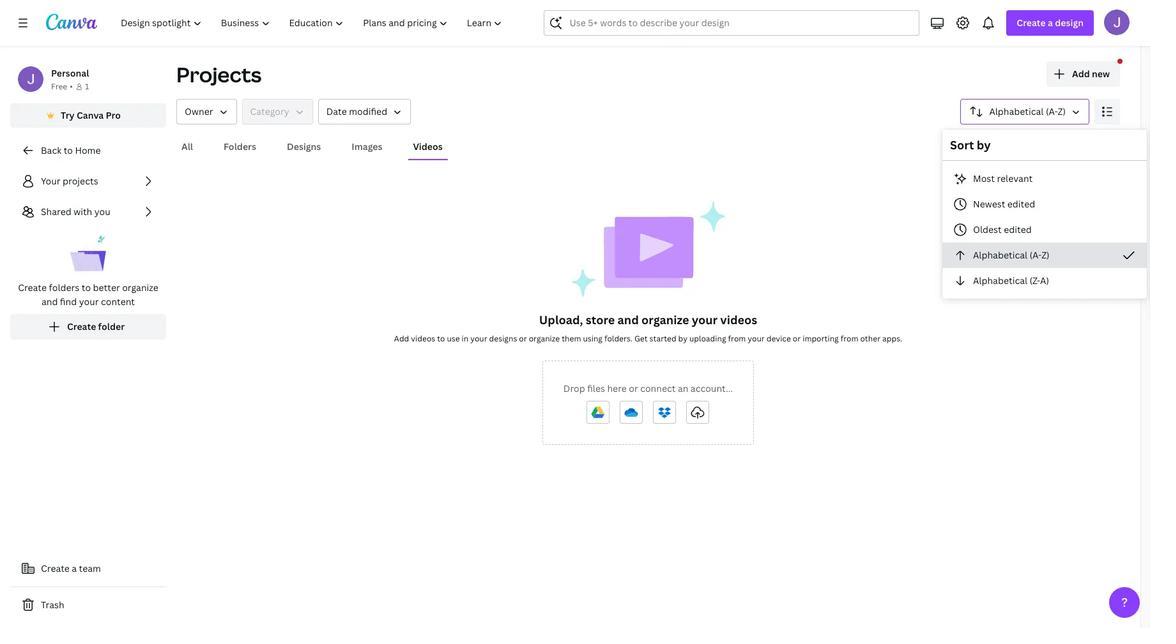 Task type: describe. For each thing, give the bounding box(es) containing it.
edited for oldest edited
[[1004, 224, 1032, 236]]

in
[[462, 334, 469, 345]]

using
[[583, 334, 603, 345]]

your up uploading on the bottom of page
[[692, 313, 718, 328]]

drop
[[564, 383, 585, 395]]

top level navigation element
[[112, 10, 514, 36]]

organize inside create folders to better organize and find your content
[[122, 282, 158, 294]]

started
[[650, 334, 677, 345]]

your left device
[[748, 334, 765, 345]]

projects
[[63, 175, 98, 187]]

an
[[678, 383, 689, 395]]

1 from from the left
[[728, 334, 746, 345]]

and inside create folders to better organize and find your content
[[41, 296, 58, 308]]

create for create folder
[[67, 321, 96, 333]]

shared with you
[[41, 206, 110, 218]]

(a- inside sort by button
[[1046, 105, 1058, 118]]

date
[[326, 105, 347, 118]]

shared
[[41, 206, 71, 218]]

oldest
[[973, 224, 1002, 236]]

Sort by button
[[961, 99, 1090, 125]]

0 vertical spatial by
[[977, 137, 991, 153]]

you
[[94, 206, 110, 218]]

shared with you link
[[10, 199, 166, 225]]

newest edited button
[[943, 192, 1147, 217]]

uploading
[[690, 334, 726, 345]]

alphabetical (z-a) option
[[943, 268, 1147, 294]]

add inside dropdown button
[[1072, 68, 1090, 80]]

create a team button
[[10, 557, 166, 582]]

oldest edited button
[[943, 217, 1147, 243]]

videos button
[[408, 135, 448, 159]]

oldest edited
[[973, 224, 1032, 236]]

Search search field
[[570, 11, 894, 35]]

content
[[101, 296, 135, 308]]

newest edited
[[973, 198, 1036, 210]]

add new button
[[1047, 61, 1120, 87]]

a for design
[[1048, 17, 1053, 29]]

z) inside sort by button
[[1058, 105, 1066, 118]]

here
[[607, 383, 627, 395]]

back to home link
[[10, 138, 166, 164]]

add new
[[1072, 68, 1110, 80]]

trash
[[41, 600, 64, 612]]

most relevant
[[973, 173, 1033, 185]]

connect
[[641, 383, 676, 395]]

sort by
[[950, 137, 991, 153]]

images
[[352, 141, 383, 153]]

try canva pro
[[61, 109, 121, 121]]

2 from from the left
[[841, 334, 859, 345]]

and inside the upload, store and organize your videos add videos to use in your designs or organize them using folders. get started by uploading from your device or importing from other apps.
[[618, 313, 639, 328]]

find
[[60, 296, 77, 308]]

device
[[767, 334, 791, 345]]

your right in
[[471, 334, 487, 345]]

create folder button
[[10, 314, 166, 340]]

canva
[[77, 109, 104, 121]]

sort by list box
[[943, 166, 1147, 294]]

•
[[70, 81, 73, 92]]

newest edited option
[[943, 192, 1147, 217]]

0 horizontal spatial or
[[519, 334, 527, 345]]

them
[[562, 334, 581, 345]]

a for team
[[72, 563, 77, 575]]

other
[[861, 334, 881, 345]]

back
[[41, 144, 61, 157]]

folders.
[[605, 334, 633, 345]]

get
[[635, 334, 648, 345]]

(z-
[[1030, 275, 1041, 287]]

files
[[587, 383, 605, 395]]

your
[[41, 175, 61, 187]]

with
[[74, 206, 92, 218]]

importing
[[803, 334, 839, 345]]

sort
[[950, 137, 974, 153]]

account...
[[691, 383, 733, 395]]

try
[[61, 109, 75, 121]]

images button
[[347, 135, 388, 159]]

create a design
[[1017, 17, 1084, 29]]

owner
[[185, 105, 213, 118]]

designs button
[[282, 135, 326, 159]]

alphabetical for alphabetical (z-a) button
[[973, 275, 1028, 287]]

alphabetical inside sort by button
[[990, 105, 1044, 118]]

create for create a design
[[1017, 17, 1046, 29]]

most
[[973, 173, 995, 185]]

trash link
[[10, 593, 166, 619]]

most relevant button
[[943, 166, 1147, 192]]

jacob simon image
[[1104, 10, 1130, 35]]

try canva pro button
[[10, 104, 166, 128]]



Task type: vqa. For each thing, say whether or not it's contained in the screenshot.
organize in the Create folders to better organize and find your content
yes



Task type: locate. For each thing, give the bounding box(es) containing it.
z) inside button
[[1042, 249, 1050, 261]]

1 vertical spatial z)
[[1042, 249, 1050, 261]]

0 horizontal spatial z)
[[1042, 249, 1050, 261]]

upload,
[[539, 313, 583, 328]]

to inside the upload, store and organize your videos add videos to use in your designs or organize them using folders. get started by uploading from your device or importing from other apps.
[[437, 334, 445, 345]]

1 horizontal spatial a
[[1048, 17, 1053, 29]]

or right here
[[629, 383, 638, 395]]

1 horizontal spatial (a-
[[1046, 105, 1058, 118]]

0 horizontal spatial from
[[728, 334, 746, 345]]

and
[[41, 296, 58, 308], [618, 313, 639, 328]]

add left use
[[394, 334, 409, 345]]

0 horizontal spatial organize
[[122, 282, 158, 294]]

drop files here or connect an account...
[[564, 383, 733, 395]]

list containing your projects
[[10, 169, 166, 340]]

from
[[728, 334, 746, 345], [841, 334, 859, 345]]

all
[[182, 141, 193, 153]]

from right uploading on the bottom of page
[[728, 334, 746, 345]]

alphabetical down oldest edited
[[973, 249, 1028, 261]]

alphabetical (z-a) button
[[943, 268, 1147, 294]]

(a- down add new dropdown button at top
[[1046, 105, 1058, 118]]

edited down relevant
[[1008, 198, 1036, 210]]

2 vertical spatial alphabetical
[[973, 275, 1028, 287]]

videos
[[720, 313, 758, 328], [411, 334, 435, 345]]

to right back
[[64, 144, 73, 157]]

a left design
[[1048, 17, 1053, 29]]

to left better
[[82, 282, 91, 294]]

1 vertical spatial a
[[72, 563, 77, 575]]

new
[[1092, 68, 1110, 80]]

z)
[[1058, 105, 1066, 118], [1042, 249, 1050, 261]]

create a team
[[41, 563, 101, 575]]

folder
[[98, 321, 125, 333]]

videos up uploading on the bottom of page
[[720, 313, 758, 328]]

most relevant option
[[943, 166, 1147, 192]]

folders
[[49, 282, 79, 294]]

Category button
[[242, 99, 313, 125]]

z) down add new dropdown button at top
[[1058, 105, 1066, 118]]

edited
[[1008, 198, 1036, 210], [1004, 224, 1032, 236]]

alphabetical inside option
[[973, 249, 1028, 261]]

create left folders
[[18, 282, 47, 294]]

organize down upload,
[[529, 334, 560, 345]]

alphabetical (z-a)
[[973, 275, 1049, 287]]

free •
[[51, 81, 73, 92]]

alphabetical (a-z) inside button
[[973, 249, 1050, 261]]

add left new
[[1072, 68, 1090, 80]]

0 vertical spatial a
[[1048, 17, 1053, 29]]

create down find
[[67, 321, 96, 333]]

(a-
[[1046, 105, 1058, 118], [1030, 249, 1042, 261]]

design
[[1055, 17, 1084, 29]]

modified
[[349, 105, 387, 118]]

store
[[586, 313, 615, 328]]

0 horizontal spatial and
[[41, 296, 58, 308]]

2 vertical spatial to
[[437, 334, 445, 345]]

0 horizontal spatial by
[[678, 334, 688, 345]]

1 horizontal spatial z)
[[1058, 105, 1066, 118]]

organize
[[122, 282, 158, 294], [642, 313, 689, 328], [529, 334, 560, 345]]

a left team
[[72, 563, 77, 575]]

0 horizontal spatial videos
[[411, 334, 435, 345]]

add inside the upload, store and organize your videos add videos to use in your designs or organize them using folders. get started by uploading from your device or importing from other apps.
[[394, 334, 409, 345]]

1 vertical spatial by
[[678, 334, 688, 345]]

0 vertical spatial (a-
[[1046, 105, 1058, 118]]

1 vertical spatial edited
[[1004, 224, 1032, 236]]

0 horizontal spatial add
[[394, 334, 409, 345]]

0 vertical spatial alphabetical
[[990, 105, 1044, 118]]

2 horizontal spatial or
[[793, 334, 801, 345]]

create folders to better organize and find your content
[[18, 282, 158, 308]]

category
[[250, 105, 289, 118]]

add
[[1072, 68, 1090, 80], [394, 334, 409, 345]]

a)
[[1041, 275, 1049, 287]]

Owner button
[[176, 99, 237, 125]]

create left team
[[41, 563, 70, 575]]

by
[[977, 137, 991, 153], [678, 334, 688, 345]]

better
[[93, 282, 120, 294]]

team
[[79, 563, 101, 575]]

2 horizontal spatial to
[[437, 334, 445, 345]]

alphabetical (a-z) option
[[943, 243, 1147, 268]]

create left design
[[1017, 17, 1046, 29]]

1 vertical spatial alphabetical (a-z)
[[973, 249, 1050, 261]]

0 vertical spatial edited
[[1008, 198, 1036, 210]]

a inside "dropdown button"
[[1048, 17, 1053, 29]]

create folder
[[67, 321, 125, 333]]

1 vertical spatial to
[[82, 282, 91, 294]]

0 vertical spatial to
[[64, 144, 73, 157]]

create a design button
[[1007, 10, 1094, 36]]

1 horizontal spatial and
[[618, 313, 639, 328]]

videos
[[413, 141, 443, 153]]

alphabetical up sort by
[[990, 105, 1044, 118]]

None search field
[[544, 10, 920, 36]]

alphabetical left (z-
[[973, 275, 1028, 287]]

create inside "button"
[[41, 563, 70, 575]]

by right started
[[678, 334, 688, 345]]

apps.
[[883, 334, 903, 345]]

designs
[[287, 141, 321, 153]]

a
[[1048, 17, 1053, 29], [72, 563, 77, 575]]

upload, store and organize your videos add videos to use in your designs or organize them using folders. get started by uploading from your device or importing from other apps.
[[394, 313, 903, 345]]

Date modified button
[[318, 99, 411, 125]]

0 vertical spatial and
[[41, 296, 58, 308]]

newest
[[973, 198, 1006, 210]]

your
[[79, 296, 99, 308], [692, 313, 718, 328], [471, 334, 487, 345], [748, 334, 765, 345]]

to inside create folders to better organize and find your content
[[82, 282, 91, 294]]

by inside the upload, store and organize your videos add videos to use in your designs or organize them using folders. get started by uploading from your device or importing from other apps.
[[678, 334, 688, 345]]

(a- inside button
[[1030, 249, 1042, 261]]

0 vertical spatial videos
[[720, 313, 758, 328]]

1 horizontal spatial or
[[629, 383, 638, 395]]

back to home
[[41, 144, 101, 157]]

2 horizontal spatial organize
[[642, 313, 689, 328]]

1 vertical spatial organize
[[642, 313, 689, 328]]

or right the designs at bottom left
[[519, 334, 527, 345]]

1 horizontal spatial by
[[977, 137, 991, 153]]

your projects link
[[10, 169, 166, 194]]

1 vertical spatial alphabetical
[[973, 249, 1028, 261]]

all button
[[176, 135, 198, 159]]

relevant
[[997, 173, 1033, 185]]

edited down newest edited
[[1004, 224, 1032, 236]]

1 vertical spatial (a-
[[1030, 249, 1042, 261]]

videos left use
[[411, 334, 435, 345]]

create for create a team
[[41, 563, 70, 575]]

1 horizontal spatial to
[[82, 282, 91, 294]]

0 vertical spatial add
[[1072, 68, 1090, 80]]

0 vertical spatial alphabetical (a-z)
[[990, 105, 1066, 118]]

1 vertical spatial and
[[618, 313, 639, 328]]

0 horizontal spatial (a-
[[1030, 249, 1042, 261]]

list
[[10, 169, 166, 340]]

from left other
[[841, 334, 859, 345]]

folders
[[224, 141, 256, 153]]

z) down oldest edited button
[[1042, 249, 1050, 261]]

personal
[[51, 67, 89, 79]]

2 vertical spatial organize
[[529, 334, 560, 345]]

0 horizontal spatial a
[[72, 563, 77, 575]]

oldest edited option
[[943, 217, 1147, 243]]

organize up started
[[642, 313, 689, 328]]

1 vertical spatial videos
[[411, 334, 435, 345]]

alphabetical (a-z) inside sort by button
[[990, 105, 1066, 118]]

your projects
[[41, 175, 98, 187]]

by right sort
[[977, 137, 991, 153]]

create
[[1017, 17, 1046, 29], [18, 282, 47, 294], [67, 321, 96, 333], [41, 563, 70, 575]]

free
[[51, 81, 67, 92]]

create inside create folders to better organize and find your content
[[18, 282, 47, 294]]

0 vertical spatial organize
[[122, 282, 158, 294]]

create inside "dropdown button"
[[1017, 17, 1046, 29]]

1 vertical spatial add
[[394, 334, 409, 345]]

a inside "button"
[[72, 563, 77, 575]]

alphabetical
[[990, 105, 1044, 118], [973, 249, 1028, 261], [973, 275, 1028, 287]]

your inside create folders to better organize and find your content
[[79, 296, 99, 308]]

alphabetical inside option
[[973, 275, 1028, 287]]

pro
[[106, 109, 121, 121]]

create inside 'button'
[[67, 321, 96, 333]]

1 horizontal spatial add
[[1072, 68, 1090, 80]]

1 horizontal spatial organize
[[529, 334, 560, 345]]

organize up content
[[122, 282, 158, 294]]

folders button
[[219, 135, 261, 159]]

edited for newest edited
[[1008, 198, 1036, 210]]

create for create folders to better organize and find your content
[[18, 282, 47, 294]]

alphabetical (a-z) button
[[943, 243, 1147, 268]]

to left use
[[437, 334, 445, 345]]

date modified
[[326, 105, 387, 118]]

designs
[[489, 334, 517, 345]]

1
[[85, 81, 89, 92]]

use
[[447, 334, 460, 345]]

and up 'folders.'
[[618, 313, 639, 328]]

1 horizontal spatial from
[[841, 334, 859, 345]]

alphabetical for alphabetical (a-z) button
[[973, 249, 1028, 261]]

0 vertical spatial z)
[[1058, 105, 1066, 118]]

and left find
[[41, 296, 58, 308]]

(a- up (z-
[[1030, 249, 1042, 261]]

1 horizontal spatial videos
[[720, 313, 758, 328]]

projects
[[176, 61, 262, 88]]

home
[[75, 144, 101, 157]]

your right find
[[79, 296, 99, 308]]

or right device
[[793, 334, 801, 345]]

alphabetical (a-z)
[[990, 105, 1066, 118], [973, 249, 1050, 261]]

0 horizontal spatial to
[[64, 144, 73, 157]]



